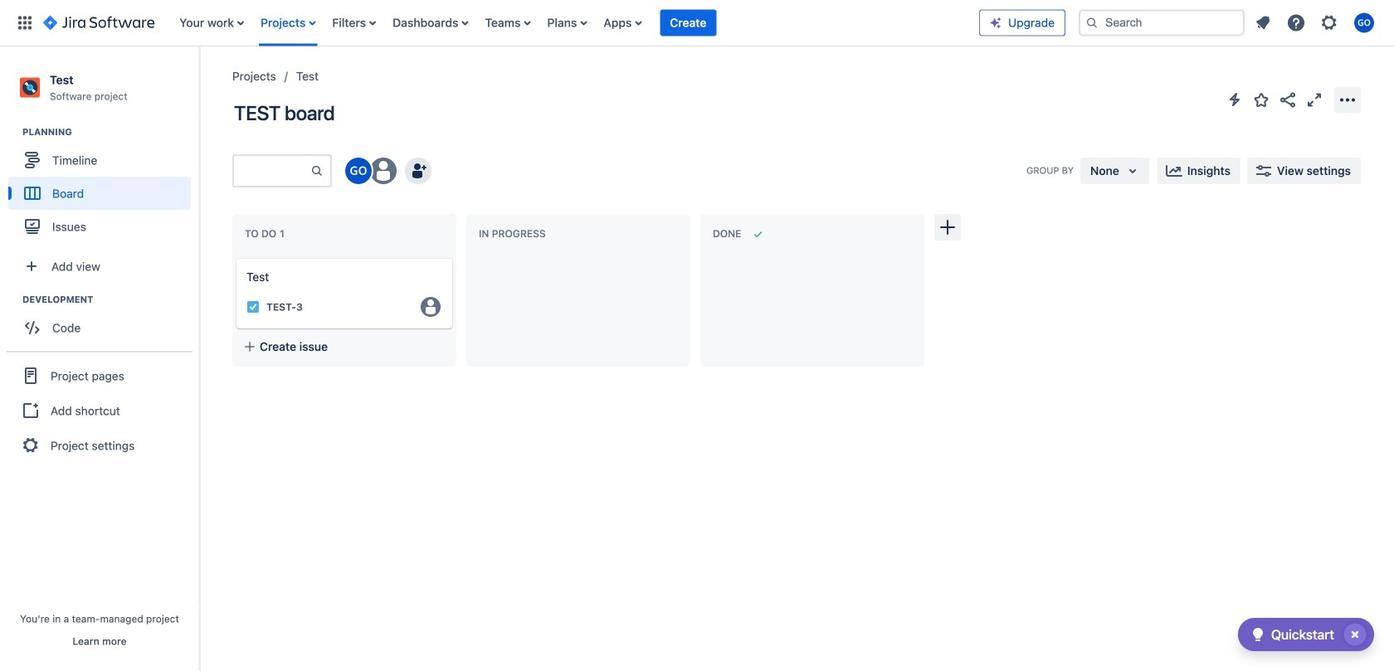 Task type: locate. For each thing, give the bounding box(es) containing it.
heading
[[22, 125, 198, 139], [22, 293, 198, 306]]

search image
[[1085, 16, 1099, 29]]

0 vertical spatial group
[[8, 125, 198, 248]]

None search field
[[1079, 10, 1245, 36]]

0 horizontal spatial list
[[171, 0, 979, 46]]

banner
[[0, 0, 1394, 46]]

appswitcher icon image
[[15, 13, 35, 33]]

list item
[[660, 0, 716, 46]]

1 vertical spatial group
[[8, 293, 198, 349]]

1 vertical spatial heading
[[22, 293, 198, 306]]

view settings image
[[1254, 161, 1274, 181]]

star test board image
[[1251, 90, 1271, 110]]

0 vertical spatial heading
[[22, 125, 198, 139]]

help image
[[1286, 13, 1306, 33]]

to do element
[[245, 228, 288, 240]]

jira software image
[[43, 13, 155, 33], [43, 13, 155, 33]]

enter full screen image
[[1304, 90, 1324, 110]]

group for planning icon
[[8, 125, 198, 248]]

settings image
[[1319, 13, 1339, 33]]

2 heading from the top
[[22, 293, 198, 306]]

heading for planning icon
[[22, 125, 198, 139]]

group
[[8, 125, 198, 248], [8, 293, 198, 349], [7, 351, 193, 469]]

task image
[[246, 300, 260, 314]]

1 heading from the top
[[22, 125, 198, 139]]

list
[[171, 0, 979, 46], [1248, 8, 1384, 38]]

sidebar element
[[0, 46, 199, 671]]

Search field
[[1079, 10, 1245, 36]]



Task type: vqa. For each thing, say whether or not it's contained in the screenshot.
the Appswitcher Icon
yes



Task type: describe. For each thing, give the bounding box(es) containing it.
your profile and settings image
[[1354, 13, 1374, 33]]

notifications image
[[1253, 13, 1273, 33]]

automations menu button icon image
[[1225, 90, 1245, 110]]

group for development image
[[8, 293, 198, 349]]

create column image
[[938, 217, 958, 237]]

development image
[[2, 290, 22, 310]]

2 vertical spatial group
[[7, 351, 193, 469]]

dismiss quickstart image
[[1342, 621, 1368, 648]]

more image
[[1338, 90, 1357, 110]]

planning image
[[2, 122, 22, 142]]

add people image
[[408, 161, 428, 181]]

primary element
[[10, 0, 979, 46]]

check image
[[1248, 625, 1268, 645]]

sidebar navigation image
[[181, 66, 217, 100]]

create issue image
[[225, 247, 245, 267]]

Search this board text field
[[234, 156, 310, 186]]

heading for development image
[[22, 293, 198, 306]]

1 horizontal spatial list
[[1248, 8, 1384, 38]]



